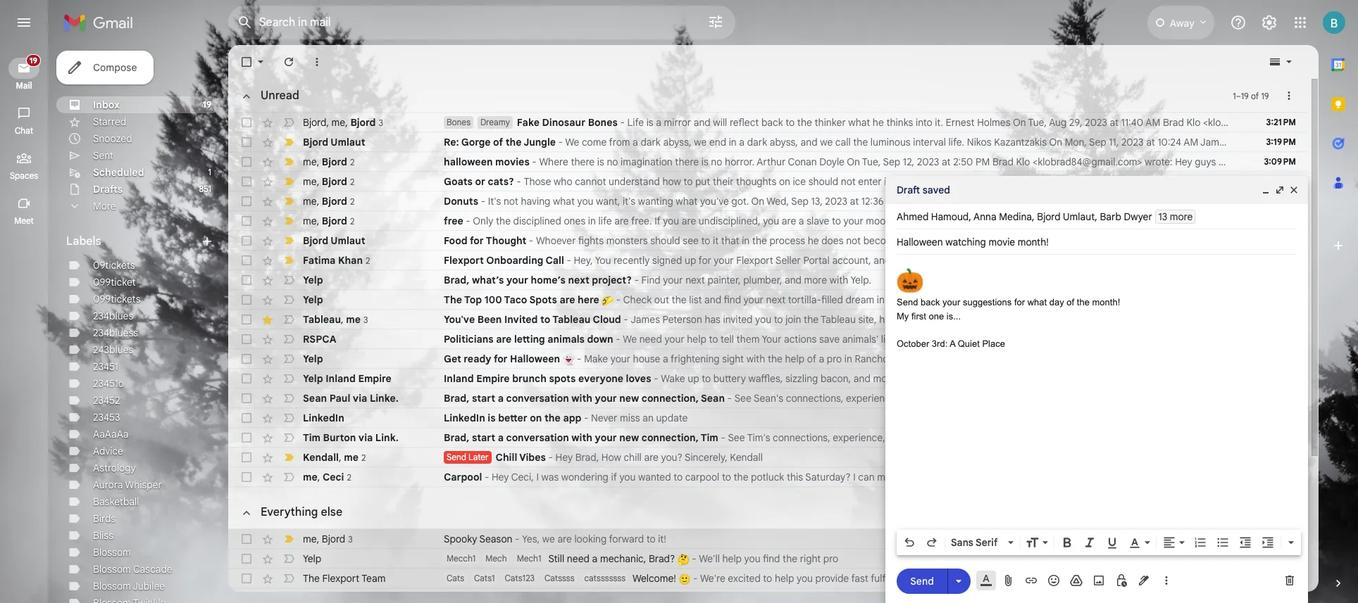 Task type: describe. For each thing, give the bounding box(es) containing it.
0 horizontal spatial am
[[1146, 116, 1161, 129]]

sep down ice
[[791, 195, 809, 208]]

, for 21th row from the bottom of the main content containing unread
[[317, 155, 319, 168]]

still
[[548, 553, 565, 566]]

help right excited
[[775, 573, 794, 586]]

3 for bjord
[[348, 534, 353, 545]]

1 horizontal spatial need
[[640, 333, 662, 346]]

sent link
[[93, 149, 113, 162]]

aaaaaa link
[[93, 428, 129, 441]]

you down customize
[[1193, 333, 1209, 346]]

where
[[539, 156, 568, 168]]

search in mail image
[[233, 10, 258, 35]]

brad down readings
[[1201, 215, 1222, 228]]

into left you.
[[1255, 235, 1272, 247]]

19 link
[[8, 54, 41, 79]]

4 yelp from the top
[[303, 373, 323, 385]]

you up 'your'
[[755, 314, 772, 326]]

your
[[762, 333, 782, 346]]

Search in mail text field
[[259, 16, 668, 30]]

, for row containing kendall
[[339, 451, 341, 464]]

0 vertical spatial peterson
[[1232, 136, 1272, 149]]

2 vertical spatial <klobrad84@gmail.com>
[[944, 195, 1053, 208]]

at left 2:50
[[942, 156, 951, 168]]

the left the list
[[672, 294, 687, 306]]

2 empire from the left
[[476, 373, 510, 385]]

1 rspca from the left
[[303, 333, 336, 346]]

can left meet
[[858, 471, 875, 484]]

whisper
[[125, 479, 162, 492]]

1 vertical spatial 12,
[[1137, 175, 1149, 188]]

new for sean
[[620, 392, 639, 405]]

0 horizontal spatial abyss,
[[663, 136, 692, 149]]

compose button
[[56, 51, 154, 85]]

imagination
[[621, 156, 673, 168]]

send for send later chill vibes - hey brad, how chill are you? sincerely, kendall
[[447, 452, 466, 463]]

is down come
[[597, 156, 604, 168]]

welcome!
[[633, 573, 679, 586]]

insert signature image
[[1137, 574, 1151, 588]]

23451o
[[93, 378, 124, 390]]

for inside send back your suggestions for what day of the month! my first one is...
[[1015, 297, 1025, 308]]

to left 'it'
[[701, 235, 711, 247]]

in left minimize 'icon'
[[1246, 195, 1254, 208]]

your inside everything else 'tab panel'
[[930, 573, 950, 586]]

the right join
[[804, 314, 819, 326]]

0 vertical spatial 12,
[[903, 156, 915, 168]]

- right free
[[466, 215, 471, 228]]

7 row from the top
[[228, 231, 1308, 251]]

catsssssss
[[585, 574, 626, 584]]

looking inside everything else 'tab panel'
[[575, 533, 607, 546]]

2 dark from the left
[[747, 136, 767, 149]]

1 for 1
[[208, 167, 211, 178]]

back inside send back your suggestions for what day of the month! my first one is...
[[921, 297, 940, 308]]

the left thinker
[[797, 116, 812, 129]]

3:14 pm
[[1268, 534, 1296, 545]]

10 row from the top
[[228, 290, 1308, 310]]

spots
[[549, 373, 576, 385]]

the down 'your'
[[768, 353, 783, 366]]

insert files using drive image
[[1070, 574, 1084, 588]]

the for the flexport team
[[303, 573, 320, 586]]

0 horizontal spatial bones
[[447, 117, 471, 128]]

see
[[683, 235, 699, 247]]

2023 right 29,
[[1085, 116, 1108, 129]]

check
[[623, 294, 652, 306]]

2023 right 11,
[[1122, 136, 1144, 149]]

we left go
[[1082, 471, 1094, 484]]

to left thinker
[[786, 116, 795, 129]]

0 vertical spatial rancho
[[887, 294, 921, 306]]

0 horizontal spatial peterson
[[663, 314, 702, 326]]

on up enough
[[1054, 215, 1068, 228]]

0 horizontal spatial 13,
[[811, 195, 823, 208]]

1 horizontal spatial will
[[1190, 235, 1205, 247]]

0 horizontal spatial from
[[609, 136, 630, 149]]

aurora whisper link
[[93, 479, 162, 492]]

1 vertical spatial cucamonga
[[891, 353, 945, 366]]

the inside everything else 'tab panel'
[[783, 553, 798, 566]]

bliss
[[93, 530, 113, 543]]

me for free
[[303, 215, 317, 227]]

1 horizontal spatial bones
[[588, 116, 618, 129]]

update
[[656, 412, 688, 425]]

insert emoji ‪(⌘⇧2)‬ image
[[1047, 574, 1061, 588]]

are up process
[[782, 215, 796, 228]]

mech1
[[517, 554, 541, 564]]

to down you?
[[674, 471, 683, 484]]

invitation. for burton
[[1150, 432, 1193, 445]]

2 horizontal spatial next
[[766, 294, 786, 306]]

refresh image
[[282, 55, 296, 69]]

a inside row
[[1242, 573, 1248, 586]]

0 vertical spatial james
[[1201, 136, 1230, 149]]

2 them from the left
[[1275, 333, 1298, 346]]

insert photo image
[[1092, 574, 1106, 588]]

, for fourth row from the top of the main content containing unread
[[317, 175, 319, 188]]

find inside the unread tab panel
[[724, 294, 741, 306]]

of left inbox section options image
[[1251, 91, 1259, 101]]

20 row from the top
[[228, 530, 1308, 550]]

on right nietzsche
[[1081, 175, 1094, 188]]

Subject field
[[897, 235, 1297, 249]]

unread tab panel
[[228, 79, 1358, 488]]

<james.peterson190
[[1275, 136, 1358, 149]]

blossom for jubilee
[[93, 581, 131, 593]]

brad, for brad, start a conversation with your new connection, sean - see sean's connections, experience, and more linkedin brad klo sean paul has accepted your invitation. let's start a conversation. sean pa
[[444, 392, 470, 405]]

2 horizontal spatial wrote:
[[1316, 116, 1343, 129]]

more options image
[[1163, 574, 1171, 588]]

goats
[[444, 175, 473, 188]]

italic ‪(⌘i)‬ image
[[1083, 536, 1097, 550]]

3 row from the top
[[228, 152, 1358, 172]]

2:50
[[953, 156, 973, 168]]

to left put
[[684, 175, 693, 188]]

debate.
[[956, 175, 990, 188]]

we for we come from a dark abyss, we end in a dark abyss, and we call the luminous interval life. nikos kazantzakis on mon, sep 11, 2023 at 10:24 am james peterson <james.peterson190
[[566, 136, 579, 149]]

discard draft ‪(⌘⇧d)‬ image
[[1283, 574, 1297, 588]]

0 horizontal spatial how
[[602, 452, 621, 464]]

- make your house a frightening sight with the help of a pro in rancho cucamonga ͏ ͏ ͏ ͏ ͏ ͏ ͏ ͏ ͏ ͏ ͏ ͏ ͏ ͏ ͏ ͏ ͏ ͏ ͏ ͏ ͏ ͏ ͏ ͏ ͏ ͏ ͏ ͏ ͏ ͏ ͏ ͏ ͏ ͏ ͏ ͏ ͏ ͏ ͏ ͏ ͏ ͏ ͏ ͏ ͏ ͏ ͏ ͏ ͏ ͏ ͏ ͏ ͏ ͏ ͏ ͏ ͏ ͏ ͏ ͏ ͏
[[575, 353, 1099, 366]]

0 vertical spatial he
[[873, 116, 884, 129]]

are up get ready for halloween
[[496, 333, 512, 346]]

you right if
[[663, 215, 679, 228]]

6 row from the top
[[228, 211, 1346, 231]]

2 data from the left
[[1211, 314, 1231, 326]]

help up frightening
[[687, 333, 707, 346]]

to down and
[[952, 254, 961, 267]]

2 for carpool
[[347, 472, 352, 483]]

and right house,
[[1062, 471, 1079, 484]]

0 horizontal spatial he
[[808, 235, 819, 247]]

1 them from the left
[[737, 333, 760, 346]]

it.
[[935, 116, 943, 129]]

your inside send back your suggestions for what day of the month! my first one is...
[[943, 297, 961, 308]]

to down frightening
[[702, 373, 711, 385]]

1 letting from the left
[[514, 333, 545, 346]]

looking inside the unread tab panel
[[1062, 254, 1094, 267]]

find inside everything else 'tab panel'
[[763, 553, 780, 566]]

2 horizontal spatial the
[[1300, 333, 1317, 346]]

0 vertical spatial has
[[705, 314, 721, 326]]

0 vertical spatial will
[[713, 116, 727, 129]]

2 horizontal spatial abyss,
[[1114, 235, 1142, 247]]

mecch1
[[447, 554, 476, 564]]

0 horizontal spatial should
[[650, 235, 680, 247]]

food for thought - whoever fights monsters should see to it that in the process he does not become a monster. and if you gaze long enough into an abyss, the abyss will gaze back into you.
[[444, 235, 1293, 247]]

the left the abyss at the top right of page
[[1145, 235, 1160, 247]]

hey up barb
[[1086, 195, 1103, 208]]

1 vertical spatial if
[[611, 471, 617, 484]]

more inside draft saved dialog
[[1170, 211, 1193, 223]]

into left it.
[[916, 116, 933, 129]]

, for fourth row from the bottom of the main content containing unread
[[317, 533, 319, 546]]

help right attach files image
[[1021, 573, 1040, 586]]

at left 11:40
[[1110, 116, 1119, 129]]

advanced search options image
[[702, 8, 730, 36]]

23 row from the top
[[228, 589, 1308, 604]]

0 vertical spatial not
[[841, 175, 856, 188]]

experience, for tim's
[[833, 432, 885, 445]]

you up process
[[763, 215, 779, 228]]

0 vertical spatial should
[[809, 175, 839, 188]]

<klobrad84@gmail.co
[[1265, 175, 1358, 188]]

recently
[[614, 254, 650, 267]]

pro inside the unread tab panel
[[827, 353, 842, 366]]

thought
[[486, 235, 527, 247]]

pm right 4:19
[[1208, 175, 1222, 188]]

those
[[1071, 573, 1097, 586]]

send for send back your suggestions for what day of the month! my first one is...
[[897, 297, 918, 308]]

here
[[578, 294, 600, 306]]

with up inland empire brunch spots everyone loves - wake up to buttery waffles, sizzling bacon, and more ͏ ͏ ͏ ͏ ͏ ͏ ͏ ͏ ͏ ͏ ͏ ͏ ͏ ͏ ͏ ͏ ͏ ͏ ͏ ͏ ͏ ͏ ͏ ͏ ͏ ͏ ͏ ͏ ͏ ͏ ͏ ͏ ͏ ͏ ͏ ͏ ͏ ͏ ͏ ͏ ͏ ͏ ͏ ͏ ͏ ͏ ͏ ͏ ͏ ͏ ͏ ͏ ͏ ͏ ͏ ͏ ͏ ͏ ͏ ͏ ͏ ͏ ͏ ͏ ͏ ͏ ͏ ͏ ͏ ͏ ͏ ͏ ͏ ͏ on the bottom
[[747, 353, 765, 366]]

thinker
[[815, 116, 846, 129]]

klo down the heat
[[927, 195, 941, 208]]

frightening
[[671, 353, 720, 366]]

home's
[[531, 274, 566, 287]]

and up conan
[[801, 136, 818, 149]]

🎃 image
[[897, 267, 924, 294]]

Message Body text field
[[897, 262, 1297, 526]]

advice link
[[93, 445, 123, 458]]

fast
[[851, 573, 869, 586]]

1 vertical spatial tue,
[[862, 156, 881, 168]]

what inside send back your suggestions for what day of the month! my first one is...
[[1028, 297, 1047, 308]]

are right life
[[615, 215, 629, 228]]

2 ͏͏ from the left
[[1003, 294, 1005, 306]]

redo ‪(⌘y)‬ image
[[925, 536, 939, 550]]

team
[[362, 573, 386, 586]]

for right close image
[[1303, 195, 1315, 208]]

me , bjord 2 for free
[[303, 215, 355, 227]]

settings image
[[1261, 14, 1278, 31]]

0 vertical spatial –
[[1236, 91, 1241, 101]]

4 tim from the left
[[1313, 432, 1329, 445]]

astrology link
[[93, 462, 136, 475]]

into up for.
[[1081, 235, 1098, 247]]

1 for 1 – 19 of 19
[[1233, 91, 1236, 101]]

1 horizontal spatial tableau
[[553, 314, 591, 326]]

on right the got.
[[751, 195, 765, 208]]

2 down from the left
[[1157, 333, 1182, 346]]

2 no from the left
[[711, 156, 723, 168]]

it
[[713, 235, 719, 247]]

0 vertical spatial does
[[822, 235, 844, 247]]

a inside everything else 'tab panel'
[[592, 553, 598, 566]]

animals'
[[842, 333, 879, 346]]

- left it's
[[481, 195, 486, 208]]

0 horizontal spatial kendall
[[303, 451, 339, 464]]

site,
[[859, 314, 877, 326]]

1 horizontal spatial flexport
[[444, 254, 484, 267]]

- right 🌮 'icon'
[[616, 294, 621, 306]]

of down dreamy
[[493, 136, 503, 149]]

who
[[554, 175, 573, 188]]

taco
[[504, 294, 527, 306]]

are left here
[[560, 294, 575, 306]]

- down buttery on the bottom
[[728, 392, 732, 405]]

- left yes,
[[515, 533, 520, 546]]

later
[[469, 452, 489, 463]]

1 horizontal spatial next
[[686, 274, 705, 287]]

at left 1:58
[[1153, 215, 1162, 228]]

everything else tab panel
[[228, 488, 1358, 604]]

with up filled
[[830, 274, 849, 287]]

numbered list ‪(⌘⇧7)‬ image
[[1194, 536, 1208, 550]]

for.
[[1096, 254, 1111, 267]]

readings
[[1205, 195, 1244, 208]]

2 animals from the left
[[1121, 333, 1155, 346]]

1 animals from the left
[[548, 333, 585, 346]]

pop out image
[[1275, 185, 1286, 196]]

2 burton from the left
[[1031, 432, 1062, 445]]

2 horizontal spatial there
[[1123, 254, 1147, 267]]

join
[[786, 314, 801, 326]]

flexport inside everything else 'tab panel'
[[322, 573, 359, 586]]

bulleted list ‪(⌘⇧8)‬ image
[[1216, 536, 1230, 550]]

0 horizontal spatial next
[[568, 274, 590, 287]]

conversation. for tim
[[1251, 432, 1311, 445]]

bjord inside draft saved dialog
[[1037, 211, 1061, 223]]

1 vertical spatial <klobrad84@gmail.com>
[[1033, 156, 1143, 168]]

arthur
[[757, 156, 786, 168]]

2 vertical spatial not
[[846, 235, 861, 247]]

on down aug
[[1049, 136, 1063, 149]]

in right end
[[729, 136, 737, 149]]

2 sean from the left
[[701, 392, 725, 405]]

0 horizontal spatial an
[[643, 412, 654, 425]]

2 rspca from the left
[[958, 333, 989, 346]]

app
[[563, 412, 582, 425]]

me for carpool
[[303, 471, 318, 484]]

brad, for brad, what's your home's next project? - find your next painter, plumber, and more with yelp. ͏ ͏ ͏ ͏ ͏ ͏ ͏ ͏ ͏ ͏ ͏ ͏ ͏ ͏ ͏ ͏ ͏ ͏ ͏ ͏ ͏ ͏ ͏ ͏ ͏ ͏ ͏ ͏ ͏ ͏ ͏ ͏ ͏ ͏ ͏ ͏ ͏ ͏ ͏ ͏ ͏ ͏ ͏ ͏ ͏ ͏ ͏ ͏ ͏ ͏ ͏ ͏ ͏ ͏ ͏ ͏ ͏ ͏ ͏ ͏ ͏ ͏ ͏ ͏ ͏ ͏ ͏ ͏ ͏ ͏ ͏ ͏ ͏ ͏
[[444, 274, 470, 287]]

first
[[912, 311, 926, 322]]

invited
[[723, 314, 753, 326]]

in down undisciplined,
[[742, 235, 750, 247]]

enter
[[858, 175, 882, 188]]

to right fulfillment
[[918, 573, 927, 586]]

0 vertical spatial wanted
[[917, 254, 950, 267]]

5 row from the top
[[228, 192, 1315, 211]]

0 vertical spatial wed,
[[767, 195, 789, 208]]

👻 image
[[563, 354, 575, 366]]

me for halloween
[[303, 155, 317, 168]]

having
[[521, 195, 551, 208]]

sep up have
[[1118, 175, 1135, 188]]

khan
[[338, 254, 363, 267]]

sep inside everything else 'tab panel'
[[1270, 574, 1285, 584]]

so
[[1188, 573, 1199, 586]]

into down halloween movies - where there is no imagination there is no horror. arthur conan doyle on tue, sep 12, 2023 at 2:50 pm brad klo <klobrad84@gmail.com> wrote: hey guys what are your favorite hallowee
[[884, 175, 901, 188]]

what right "guys"
[[1219, 156, 1241, 168]]

2 horizontal spatial tue,
[[1097, 175, 1115, 188]]

my
[[897, 311, 909, 322]]

2 inside kendall , me 2
[[361, 453, 366, 463]]

yelp for the top 100 taco spots are here
[[303, 294, 323, 306]]

pm right 1:58
[[1184, 215, 1198, 228]]

row containing yelp inland empire
[[228, 369, 1308, 389]]

snoozed link
[[93, 132, 132, 145]]

1 horizontal spatial abyss,
[[770, 136, 798, 149]]

1 vertical spatial from
[[1130, 471, 1151, 484]]

1 vertical spatial james
[[631, 314, 660, 326]]

bjord inside everything else 'tab panel'
[[322, 533, 345, 546]]

6 ͏͏ from the left
[[1078, 294, 1081, 306]]

the left process
[[752, 235, 767, 247]]

starred link
[[93, 116, 126, 128]]

me for spooky
[[303, 533, 317, 546]]

more down portal
[[804, 274, 827, 287]]

bold ‪(⌘b)‬ image
[[1060, 536, 1074, 550]]

thoughts
[[736, 175, 777, 188]]

sep down luminous
[[883, 156, 901, 168]]

2 for goats or cats?
[[350, 176, 355, 187]]

unread
[[261, 89, 299, 103]]

0 vertical spatial cucamonga
[[923, 294, 977, 306]]

the left costco
[[933, 471, 948, 484]]

wake
[[661, 373, 685, 385]]

food
[[444, 235, 468, 247]]

brad, up wondering
[[575, 452, 599, 464]]

0 horizontal spatial or
[[475, 175, 485, 188]]

sales
[[1099, 573, 1122, 586]]

1 horizontal spatial on
[[779, 175, 790, 188]]

2 vertical spatial wrote:
[[1056, 195, 1084, 208]]

0 horizontal spatial tableau
[[303, 313, 341, 326]]

3 burton from the left
[[1332, 432, 1358, 445]]

are up the see at top
[[682, 215, 696, 228]]

at right meet
[[921, 471, 930, 484]]

save
[[819, 333, 840, 346]]

row containing sean paul via linke.
[[228, 389, 1358, 409]]

you right service
[[1238, 254, 1254, 267]]

undo ‪(⌘z)‬ image
[[903, 536, 917, 550]]

you've
[[444, 314, 475, 326]]

quiet
[[958, 339, 980, 349]]

customize
[[1161, 314, 1208, 326]]

we'll
[[699, 553, 720, 566]]

- right sound?
[[1285, 471, 1290, 484]]

1 horizontal spatial does
[[1204, 471, 1226, 484]]

dinosaur
[[542, 116, 586, 129]]

season
[[479, 533, 513, 546]]

1 vertical spatial not
[[504, 195, 519, 208]]

1 horizontal spatial kendall
[[730, 452, 763, 464]]

2 horizontal spatial that
[[1229, 471, 1247, 484]]

1 horizontal spatial 13,
[[1114, 215, 1126, 228]]

- left find
[[634, 274, 639, 287]]

donuts
[[444, 195, 479, 208]]

underline ‪(⌘u)‬ image
[[1106, 537, 1120, 551]]

🌮 image
[[602, 295, 614, 307]]

brad up near
[[973, 432, 994, 445]]

1 dark from the left
[[641, 136, 661, 149]]

you?
[[661, 452, 683, 464]]

costco
[[950, 471, 982, 484]]

1 horizontal spatial there
[[675, 156, 699, 168]]

- up sincerely,
[[721, 432, 726, 445]]

of inside send back your suggestions for what day of the month! my first one is...
[[1067, 297, 1075, 308]]

1 data from the left
[[1026, 314, 1047, 326]]

formatting options toolbar
[[897, 531, 1301, 556]]

invitation. for paul
[[1159, 392, 1202, 405]]

1 inland from the left
[[326, 373, 356, 385]]

brad up friedrich at the right top
[[993, 156, 1014, 168]]

donate
[[991, 333, 1023, 346]]

sep 28
[[1270, 574, 1296, 584]]

more button
[[56, 198, 220, 215]]

sans serif option
[[948, 536, 1005, 550]]

klo down kazantzakis
[[1016, 156, 1030, 168]]

3 tim from the left
[[1013, 432, 1029, 445]]

099tickets link
[[93, 293, 141, 306]]

come
[[582, 136, 607, 149]]

gorge
[[461, 136, 491, 149]]

gover
[[1335, 333, 1358, 346]]

else
[[321, 506, 343, 520]]

1 vertical spatial –
[[1184, 333, 1191, 346]]

cannot
[[575, 175, 606, 188]]

uk
[[1319, 333, 1332, 346]]

3 inside bjord , me , bjord 3
[[379, 117, 383, 128]]

we left the call
[[820, 136, 833, 149]]

help right we'll
[[723, 553, 742, 566]]

klo up near
[[997, 432, 1011, 445]]

inbox
[[93, 99, 120, 111]]

and down become
[[874, 254, 891, 267]]

1 horizontal spatial tue,
[[1028, 116, 1047, 129]]

11:00 am
[[1263, 554, 1296, 564]]

conversation for brad, start a conversation with your new connection, sean - see sean's connections, experience, and more linkedin brad klo sean paul has accepted your invitation. let's start a conversation. sean pa
[[506, 392, 569, 405]]

at left 10:24
[[1146, 136, 1155, 149]]

linkedin up costco
[[933, 432, 971, 445]]

the right the call
[[853, 136, 868, 149]]

what up the call
[[849, 116, 870, 129]]

1 vertical spatial how
[[1182, 471, 1202, 484]]

Search in mail search field
[[228, 6, 736, 39]]

1 vertical spatial on
[[530, 412, 542, 425]]

indent less ‪(⌘[)‬ image
[[1239, 536, 1253, 550]]

account,
[[832, 254, 871, 267]]

2 gaze from the left
[[1207, 235, 1229, 247]]

close image
[[1289, 185, 1300, 196]]

insert link ‪(⌘k)‬ image
[[1024, 574, 1039, 588]]

- right 👻 icon at bottom
[[577, 353, 582, 366]]

draft saved dialog
[[886, 176, 1308, 604]]

accepted for paul
[[1091, 392, 1134, 405]]

vibes
[[520, 452, 546, 464]]

2 for halloween movies
[[350, 157, 355, 167]]

and inside everything else 'tab panel'
[[1002, 573, 1019, 586]]

send for send
[[910, 575, 934, 588]]

hey down chill
[[492, 471, 509, 484]]

sep up subject field
[[1094, 215, 1112, 228]]

243blues
[[93, 344, 133, 357]]

1 horizontal spatial an
[[1100, 235, 1111, 247]]

- right 🤔 image
[[692, 553, 697, 566]]



Task type: locate. For each thing, give the bounding box(es) containing it.
4:19
[[1188, 175, 1205, 188]]

11 row from the top
[[228, 310, 1358, 330]]

inform
[[1061, 314, 1090, 326]]

are right the 'chill'
[[644, 452, 659, 464]]

2 horizontal spatial 3
[[379, 117, 383, 128]]

attach files image
[[1002, 574, 1016, 588]]

3 sean from the left
[[1026, 392, 1049, 405]]

0 vertical spatial send
[[897, 297, 918, 308]]

mail heading
[[0, 80, 48, 92]]

bliss link
[[93, 530, 113, 543]]

1 horizontal spatial the
[[444, 294, 462, 306]]

more for wake up to buttery waffles, sizzling bacon, and more ͏ ͏ ͏ ͏ ͏ ͏ ͏ ͏ ͏ ͏ ͏ ͏ ͏ ͏ ͏ ͏ ͏ ͏ ͏ ͏ ͏ ͏ ͏ ͏ ͏ ͏ ͏ ͏ ͏ ͏ ͏ ͏ ͏ ͏ ͏ ͏ ͏ ͏ ͏ ͏ ͏ ͏ ͏ ͏ ͏ ͏ ͏ ͏ ͏ ͏ ͏ ͏ ͏ ͏ ͏ ͏ ͏ ͏ ͏ ͏ ͏ ͏ ͏ ͏ ͏ ͏ ͏ ͏ ͏ ͏ ͏ ͏ ͏ ͏
[[873, 373, 896, 385]]

toggle split pane mode image
[[1268, 55, 1282, 69]]

politicians are letting animals down - we need your help to tell them your actions save animals' lives view online rspca donate politicians are letting animals down – you can help stop them the uk gover
[[444, 333, 1358, 346]]

you
[[595, 254, 611, 267]]

pro inside everything else 'tab panel'
[[824, 553, 839, 566]]

tab list
[[1319, 45, 1358, 553]]

navigation containing mail
[[0, 45, 49, 604]]

2 horizontal spatial need
[[1257, 254, 1280, 267]]

2 letting from the left
[[1091, 333, 1118, 346]]

16 row from the top
[[228, 409, 1308, 428]]

1 vertical spatial looking
[[575, 533, 607, 546]]

row containing tim burton via link.
[[228, 428, 1358, 448]]

brad right sound?
[[1292, 471, 1313, 484]]

minimize image
[[1261, 185, 1272, 196]]

we down dinosaur
[[566, 136, 579, 149]]

, for 19th row from the bottom of the main content containing unread
[[317, 195, 319, 208]]

on left ice
[[779, 175, 790, 188]]

main content containing unread
[[228, 45, 1358, 604]]

kipchoge
[[1010, 215, 1052, 228]]

more
[[1170, 211, 1193, 223], [804, 274, 827, 287], [873, 373, 896, 385], [921, 392, 944, 405], [907, 432, 930, 445]]

up for to
[[688, 373, 699, 385]]

8 ͏͏ from the left
[[1116, 294, 1119, 306]]

3 inside me , bjord 3
[[348, 534, 353, 545]]

1 vertical spatial see
[[728, 432, 745, 445]]

house
[[633, 353, 660, 366]]

more for see tim's connections, experience, and more linkedin brad klo tim burton has accepted your invitation. let's start a conversation. tim burton
[[907, 432, 930, 445]]

1 vertical spatial or
[[1344, 254, 1353, 267]]

need inside everything else 'tab panel'
[[567, 553, 590, 566]]

0 vertical spatial let's
[[1204, 392, 1226, 405]]

that right 'it'
[[721, 235, 740, 247]]

me , bjord 2 for donuts
[[303, 195, 355, 208]]

to right excited
[[763, 573, 772, 586]]

🙂 image
[[679, 574, 691, 586]]

23453
[[93, 411, 120, 424]]

None checkbox
[[240, 55, 254, 69], [240, 155, 254, 169], [240, 194, 254, 209], [240, 254, 254, 268], [240, 273, 254, 287], [240, 293, 254, 307], [240, 313, 254, 327], [240, 333, 254, 347], [240, 372, 254, 386], [240, 392, 254, 406], [240, 411, 254, 426], [240, 451, 254, 465], [240, 471, 254, 485], [240, 572, 254, 586], [240, 592, 254, 604], [240, 55, 254, 69], [240, 155, 254, 169], [240, 194, 254, 209], [240, 254, 254, 268], [240, 273, 254, 287], [240, 293, 254, 307], [240, 313, 254, 327], [240, 333, 254, 347], [240, 372, 254, 386], [240, 392, 254, 406], [240, 411, 254, 426], [240, 451, 254, 465], [240, 471, 254, 485], [240, 572, 254, 586], [240, 592, 254, 604]]

1 vertical spatial rancho
[[855, 353, 889, 366]]

there right is
[[1123, 254, 1147, 267]]

0 vertical spatial accepted
[[1091, 392, 1134, 405]]

1 horizontal spatial down
[[1157, 333, 1182, 346]]

, for 5th row from the bottom of the main content containing unread
[[318, 471, 320, 484]]

we up house
[[623, 333, 637, 346]]

to right carpool
[[722, 471, 731, 484]]

support
[[1282, 254, 1317, 267]]

- right cloud
[[624, 314, 628, 326]]

let's for sean
[[1204, 392, 1226, 405]]

0 vertical spatial experience,
[[846, 392, 899, 405]]

disciplined
[[513, 215, 562, 228]]

kazantzakis
[[994, 136, 1047, 149]]

indent more ‪(⌘])‬ image
[[1261, 536, 1275, 550]]

0 horizontal spatial there
[[571, 156, 595, 168]]

i left the just
[[893, 254, 896, 267]]

mechanic,
[[600, 553, 646, 566]]

0 horizontal spatial burton
[[323, 432, 356, 445]]

out
[[654, 294, 669, 306]]

7 ͏͏ from the left
[[1104, 294, 1106, 306]]

3 for me
[[364, 315, 368, 325]]

2 blossom from the top
[[93, 564, 131, 576]]

draft
[[897, 184, 920, 197]]

0 horizontal spatial james
[[631, 314, 660, 326]]

tim's
[[747, 432, 770, 445]]

1 vertical spatial blossom
[[93, 564, 131, 576]]

hamoud
[[931, 211, 969, 223]]

cloud
[[593, 314, 621, 326]]

234bluess
[[93, 327, 138, 340]]

see for see tim's connections, experience, and more linkedin brad klo tim burton has accepted your invitation. let's start a conversation. tim burton
[[728, 432, 745, 445]]

connection, up the update at the bottom of the page
[[642, 392, 699, 405]]

brad up 10:24
[[1163, 116, 1184, 129]]

let's for tim
[[1196, 432, 1217, 445]]

0 vertical spatial conversation
[[506, 392, 569, 405]]

heat
[[921, 175, 941, 188]]

everyone
[[578, 373, 624, 385]]

1 vertical spatial conversation
[[506, 432, 569, 445]]

2 inside me , ceci 2
[[347, 472, 352, 483]]

1 sean from the left
[[303, 392, 327, 405]]

0 vertical spatial 1
[[1233, 91, 1236, 101]]

2 horizontal spatial flexport
[[736, 254, 774, 267]]

me inside everything else 'tab panel'
[[303, 533, 317, 546]]

, for 18th row from the bottom of the main content containing unread
[[317, 215, 319, 227]]

me , bjord 2
[[303, 155, 355, 168], [303, 175, 355, 188], [303, 195, 355, 208], [303, 215, 355, 227]]

via down yelp inland empire
[[353, 392, 367, 405]]

row containing bjord
[[228, 113, 1358, 132]]

connection, for tim
[[642, 432, 699, 445]]

blossom jubilee link
[[93, 581, 165, 593]]

1 vertical spatial experience,
[[833, 432, 885, 445]]

meet heading
[[0, 216, 48, 227]]

donuts - it's not having what you want, it's wanting what you've got. on wed, sep 13, 2023 at 12:36 pm brad klo <klobrad84@gmail.com> wrote: hey can i have some palm readings in exchange for
[[444, 195, 1315, 208]]

halloween
[[510, 353, 560, 366]]

1 horizontal spatial back
[[921, 297, 940, 308]]

top
[[464, 294, 482, 306]]

you right meet
[[903, 471, 919, 484]]

conversation. for sean
[[1260, 392, 1320, 405]]

see down buttery on the bottom
[[735, 392, 752, 405]]

at left 12:36 at the top right
[[850, 195, 859, 208]]

call
[[546, 254, 564, 267]]

near
[[984, 471, 1005, 484]]

wed, down thoughts
[[767, 195, 789, 208]]

burton up house,
[[1031, 432, 1062, 445]]

1 bjord umlaut from the top
[[303, 136, 365, 149]]

2 horizontal spatial burton
[[1332, 432, 1358, 445]]

2 vertical spatial 3
[[348, 534, 353, 545]]

2 bjord umlaut from the top
[[303, 235, 365, 247]]

0 vertical spatial find
[[724, 294, 741, 306]]

no
[[607, 156, 618, 168], [711, 156, 723, 168]]

is right life
[[647, 116, 654, 129]]

blossom for cascade
[[93, 564, 131, 576]]

free
[[444, 215, 463, 228]]

0 vertical spatial connection,
[[642, 392, 699, 405]]

the inside everything else 'tab panel'
[[303, 573, 320, 586]]

klo down readings
[[1225, 215, 1239, 228]]

row containing linkedin
[[228, 409, 1308, 428]]

connections, for tim's
[[773, 432, 831, 445]]

2 yelp from the top
[[303, 294, 323, 306]]

0 vertical spatial connections,
[[786, 392, 844, 405]]

does down 'slave'
[[822, 235, 844, 247]]

2 tim from the left
[[701, 432, 719, 445]]

2023 down interval
[[917, 156, 939, 168]]

sans
[[951, 537, 974, 550]]

1 yelp from the top
[[303, 274, 323, 287]]

0 vertical spatial looking
[[1062, 254, 1094, 267]]

experience, up carpool - hey ceci, i was wondering if you wanted to carpool to the potluck this saturday? i can meet you at the costco near your house, and we can go from there. how does that sound? - brad
[[833, 432, 885, 445]]

free.
[[631, 215, 652, 228]]

accepted
[[1091, 392, 1134, 405], [1083, 432, 1125, 445]]

, for row containing tableau
[[341, 313, 344, 326]]

0 horizontal spatial gaze
[[999, 235, 1020, 247]]

0 horizontal spatial that
[[721, 235, 740, 247]]

row containing fatima khan
[[228, 251, 1358, 271]]

the for the top 100 taco spots are here
[[444, 294, 462, 306]]

hey up was
[[556, 452, 573, 464]]

up
[[685, 254, 696, 267], [688, 373, 699, 385]]

see for see sean's connections, experience, and more linkedin brad klo sean paul has accepted your invitation. let's start a conversation. sean pa
[[735, 392, 752, 405]]

tue, up barb
[[1097, 175, 1115, 188]]

you down the long
[[1019, 254, 1035, 267]]

provide
[[816, 573, 849, 586]]

, inside everything else 'tab panel'
[[317, 533, 319, 546]]

i left have
[[1125, 195, 1127, 208]]

yelp inside everything else 'tab panel'
[[303, 553, 321, 566]]

should
[[809, 175, 839, 188], [650, 235, 680, 247]]

more for see sean's connections, experience, and more linkedin brad klo sean paul has accepted your invitation. let's start a conversation. sean pa
[[921, 392, 944, 405]]

2 conversation from the top
[[506, 432, 569, 445]]

brad,
[[444, 274, 470, 287], [444, 392, 470, 405], [444, 432, 470, 445], [575, 452, 599, 464]]

1 vertical spatial an
[[643, 412, 654, 425]]

from right come
[[609, 136, 630, 149]]

for right suggestions
[[1015, 297, 1025, 308]]

1 vertical spatial a
[[1242, 573, 1248, 586]]

1 politicians from the left
[[444, 333, 494, 346]]

tortilla-
[[788, 294, 821, 306]]

letting down month!
[[1091, 333, 1118, 346]]

0 vertical spatial or
[[475, 175, 485, 188]]

0 vertical spatial 13,
[[811, 195, 823, 208]]

1 burton from the left
[[323, 432, 356, 445]]

umlaut inside draft saved dialog
[[1063, 211, 1095, 223]]

1 down from the left
[[587, 333, 613, 346]]

1 vertical spatial that
[[1229, 471, 1247, 484]]

umlaut for re: gorge of the jungle - we come from a dark abyss, we end in a dark abyss, and we call the luminous interval life. nikos kazantzakis on mon, sep 11, 2023 at 10:24 am james peterson <james.peterson190
[[331, 136, 365, 149]]

send inside send button
[[910, 575, 934, 588]]

hello
[[1251, 573, 1273, 586]]

that right sales
[[1125, 573, 1143, 586]]

row containing rspca
[[228, 330, 1358, 349]]

help down actions
[[785, 353, 805, 366]]

the up thought on the left top of page
[[496, 215, 511, 228]]

accepted for burton
[[1083, 432, 1125, 445]]

and
[[694, 116, 711, 129], [801, 136, 818, 149], [899, 215, 916, 228], [874, 254, 891, 267], [785, 274, 802, 287], [705, 294, 722, 306], [854, 373, 871, 385], [901, 392, 918, 405], [888, 432, 905, 445], [1062, 471, 1079, 484], [1002, 573, 1019, 586]]

3 ͏͏ from the left
[[1028, 294, 1030, 306]]

not up the account,
[[846, 235, 861, 247]]

1 horizontal spatial am
[[1184, 136, 1199, 149]]

2 row from the top
[[228, 132, 1358, 152]]

bjord
[[303, 116, 326, 129], [350, 116, 376, 129], [303, 136, 328, 149], [322, 155, 347, 168], [322, 175, 347, 188], [322, 195, 347, 208], [1037, 211, 1061, 223], [322, 215, 347, 227], [303, 235, 328, 247], [322, 533, 345, 546]]

politicians
[[444, 333, 494, 346], [1026, 333, 1071, 346]]

next down hey,
[[568, 274, 590, 287]]

blossom cascade link
[[93, 564, 172, 576]]

12 row from the top
[[228, 330, 1358, 349]]

0 vertical spatial wrote:
[[1316, 116, 1343, 129]]

1 gaze from the left
[[999, 235, 1020, 247]]

via for linke.
[[353, 392, 367, 405]]

more image
[[310, 55, 324, 69]]

0 vertical spatial we
[[566, 136, 579, 149]]

dream
[[846, 294, 875, 306]]

moods
[[866, 215, 897, 228]]

- we're excited to help you provide fast fulfillment to your customers and help boost those sales that you work so hard for! a hello there! welcome to 
[[691, 573, 1358, 586]]

letting up halloween
[[514, 333, 545, 346]]

1 horizontal spatial should
[[809, 175, 839, 188]]

3
[[379, 117, 383, 128], [364, 315, 368, 325], [348, 534, 353, 545]]

we
[[566, 136, 579, 149], [623, 333, 637, 346]]

21 row from the top
[[228, 550, 1308, 569]]

0 vertical spatial pro
[[827, 353, 842, 366]]

4 ͏͏ from the left
[[1040, 294, 1043, 306]]

2 me , bjord 2 from the top
[[303, 175, 355, 188]]

19 row from the top
[[228, 468, 1313, 488]]

got.
[[732, 195, 749, 208]]

klo left the 3:08 pm
[[1248, 175, 1262, 188]]

new for tim
[[620, 432, 639, 445]]

None checkbox
[[240, 116, 254, 130], [240, 135, 254, 149], [240, 175, 254, 189], [240, 214, 254, 228], [240, 234, 254, 248], [240, 352, 254, 366], [240, 431, 254, 445], [240, 533, 254, 547], [240, 552, 254, 566], [240, 116, 254, 130], [240, 135, 254, 149], [240, 175, 254, 189], [240, 214, 254, 228], [240, 234, 254, 248], [240, 352, 254, 366], [240, 431, 254, 445], [240, 533, 254, 547], [240, 552, 254, 566]]

send inside send back your suggestions for what day of the month! my first one is...
[[897, 297, 918, 308]]

it!
[[658, 533, 667, 546]]

1 horizontal spatial wrote:
[[1145, 156, 1173, 168]]

an right miss
[[643, 412, 654, 425]]

0 vertical spatial blossom
[[93, 547, 131, 559]]

17 row from the top
[[228, 428, 1358, 448]]

via for link.
[[359, 432, 373, 445]]

0 horizontal spatial politicians
[[444, 333, 494, 346]]

of right the heat
[[944, 175, 953, 188]]

conversation for brad, start a conversation with your new connection, tim - see tim's connections, experience, and more linkedin brad klo tim burton has accepted your invitation. let's start a conversation. tim burton
[[506, 432, 569, 445]]

1 horizontal spatial politicians
[[1026, 333, 1071, 346]]

0 horizontal spatial wanted
[[638, 471, 671, 484]]

me for goats
[[303, 175, 317, 188]]

wrote: left tha
[[1316, 116, 1343, 129]]

send inside send later chill vibes - hey brad, how chill are you? sincerely, kendall
[[447, 452, 466, 463]]

row containing tableau
[[228, 310, 1358, 330]]

animals down decisions.
[[1121, 333, 1155, 346]]

interact
[[968, 314, 1003, 326]]

were
[[1037, 254, 1059, 267]]

there up how
[[675, 156, 699, 168]]

4 me , bjord 2 from the top
[[303, 215, 355, 227]]

bjord umlaut for re: gorge of the jungle
[[303, 136, 365, 149]]

up for for
[[685, 254, 696, 267]]

1
[[1233, 91, 1236, 101], [208, 167, 211, 178]]

1 horizontal spatial from
[[1130, 471, 1151, 484]]

1 tim from the left
[[303, 432, 321, 445]]

brad?
[[649, 553, 675, 566]]

connections, for sean's
[[786, 392, 844, 405]]

13 row from the top
[[228, 349, 1308, 369]]

waffles,
[[749, 373, 783, 385]]

1 horizontal spatial rspca
[[958, 333, 989, 346]]

main content
[[228, 45, 1358, 604]]

we for we need your help to tell them your actions save animals' lives view online rspca donate politicians are letting animals down – you can help stop them the uk gover
[[623, 333, 637, 346]]

that inside everything else 'tab panel'
[[1125, 573, 1143, 586]]

3 inside tableau , me 3
[[364, 315, 368, 325]]

politicians up ready
[[444, 333, 494, 346]]

2 inland from the left
[[444, 373, 474, 385]]

or left cats?
[[475, 175, 485, 188]]

yelp for brad, what's your home's next project?
[[303, 274, 323, 287]]

2 politicians from the left
[[1026, 333, 1071, 346]]

to left join
[[774, 314, 783, 326]]

brad, for brad, start a conversation with your new connection, tim - see tim's connections, experience, and more linkedin brad klo tim burton has accepted your invitation. let's start a conversation. tim burton
[[444, 432, 470, 445]]

2:26 pm
[[1265, 255, 1296, 266]]

- down dinosaur
[[558, 136, 563, 149]]

slave
[[807, 215, 830, 228]]

2 for donuts
[[350, 196, 355, 207]]

the left right in the bottom right of the page
[[783, 553, 798, 566]]

0 vertical spatial am
[[1146, 116, 1161, 129]]

yelp
[[303, 274, 323, 287], [303, 294, 323, 306], [303, 353, 323, 366], [303, 373, 323, 385], [303, 553, 321, 566]]

we left end
[[694, 136, 707, 149]]

main menu image
[[16, 14, 32, 31]]

1 vertical spatial back
[[1231, 235, 1253, 247]]

am right 11:40
[[1146, 116, 1161, 129]]

has for see tim's connections, experience, and more linkedin brad klo tim burton has accepted your invitation. let's start a conversation. tim burton
[[1064, 432, 1080, 445]]

1 me , bjord 2 from the top
[[303, 155, 355, 168]]

inbox section options image
[[1282, 89, 1296, 103]]

everything
[[261, 506, 318, 520]]

1 ͏͏ from the left
[[990, 294, 993, 306]]

tue, oct 3, 2023, 2:26 pm element
[[1265, 254, 1296, 268]]

8 row from the top
[[228, 251, 1358, 271]]

connections,
[[786, 392, 844, 405], [773, 432, 831, 445]]

1 empire from the left
[[358, 373, 392, 385]]

0 horizontal spatial find
[[724, 294, 741, 306]]

flexport left team
[[322, 573, 359, 586]]

a
[[656, 116, 662, 129], [633, 136, 638, 149], [739, 136, 745, 149], [799, 215, 804, 228], [903, 235, 908, 247], [1149, 254, 1155, 267], [663, 353, 668, 366], [819, 353, 825, 366], [498, 392, 504, 405], [1252, 392, 1257, 405], [498, 432, 504, 445], [1243, 432, 1249, 445], [592, 553, 598, 566]]

conversation down brunch
[[506, 392, 569, 405]]

brad up readings
[[1225, 175, 1246, 188]]

that left sound?
[[1229, 471, 1247, 484]]

5 ͏͏ from the left
[[1066, 294, 1068, 306]]

serif
[[976, 537, 998, 550]]

brad
[[1163, 116, 1184, 129], [993, 156, 1014, 168], [1225, 175, 1246, 188], [903, 195, 925, 208], [1201, 215, 1222, 228], [986, 392, 1007, 405], [973, 432, 994, 445], [1292, 471, 1313, 484]]

1 conversation from the top
[[506, 392, 569, 405]]

22 row from the top
[[228, 569, 1358, 589]]

0 vertical spatial if
[[972, 235, 978, 247]]

5 yelp from the top
[[303, 553, 321, 566]]

chat heading
[[0, 125, 48, 137]]

more up "brad, start a conversation with your new connection, sean - see sean's connections, experience, and more linkedin brad klo sean paul has accepted your invitation. let's start a conversation. sean pa"
[[873, 373, 896, 385]]

the inside send back your suggestions for what day of the month! my first one is...
[[1077, 297, 1090, 308]]

next down plumber,
[[766, 294, 786, 306]]

sans serif
[[951, 537, 998, 550]]

more send options image
[[952, 575, 966, 589]]

me , bjord 2 for goats
[[303, 175, 355, 188]]

the left the heat
[[904, 175, 918, 188]]

1 horizontal spatial them
[[1275, 333, 1298, 346]]

- left life
[[620, 116, 625, 129]]

you up excited
[[744, 553, 761, 566]]

1 vertical spatial wed,
[[1070, 215, 1092, 228]]

0 horizontal spatial 1
[[208, 167, 211, 178]]

1 connection, from the top
[[642, 392, 699, 405]]

0 vertical spatial see
[[735, 392, 752, 405]]

1 horizontal spatial paul
[[1051, 392, 1070, 405]]

we inside everything else 'tab panel'
[[542, 533, 555, 546]]

1 paul from the left
[[329, 392, 350, 405]]

15 row from the top
[[228, 389, 1358, 409]]

this
[[787, 471, 803, 484]]

what's
[[472, 274, 504, 287]]

2 vertical spatial send
[[910, 575, 934, 588]]

1 vertical spatial conversation.
[[1251, 432, 1311, 445]]

1 no from the left
[[607, 156, 618, 168]]

cascade
[[133, 564, 172, 576]]

1 horizontal spatial 3
[[364, 315, 368, 325]]

2 connection, from the top
[[642, 432, 699, 445]]

a inside text box
[[950, 339, 955, 349]]

0 vertical spatial how
[[602, 452, 621, 464]]

toggle confidential mode image
[[1115, 574, 1129, 588]]

bjord umlaut for food for thought
[[303, 235, 365, 247]]

, for row containing bjord
[[326, 116, 329, 129]]

0 horizontal spatial back
[[762, 116, 783, 129]]

0 vertical spatial need
[[1257, 254, 1280, 267]]

0 vertical spatial from
[[609, 136, 630, 149]]

2 horizontal spatial tableau
[[821, 314, 856, 326]]

9 row from the top
[[228, 271, 1308, 290]]

am right 10:24
[[1184, 136, 1199, 149]]

and right mirror
[[694, 116, 711, 129]]

has for see sean's connections, experience, and more linkedin brad klo sean paul has accepted your invitation. let's start a conversation. sean pa
[[1073, 392, 1089, 405]]

0 horizontal spatial data
[[1026, 314, 1047, 326]]

1 horizontal spatial dark
[[747, 136, 767, 149]]

2 vertical spatial blossom
[[93, 581, 131, 593]]

1 new from the top
[[620, 392, 639, 405]]

row containing the flexport team
[[228, 569, 1358, 589]]

1 vertical spatial the
[[1300, 333, 1317, 346]]

get ready for halloween
[[444, 353, 563, 366]]

is
[[647, 116, 654, 129], [597, 156, 604, 168], [702, 156, 709, 168], [488, 412, 496, 425]]

1 vertical spatial should
[[650, 235, 680, 247]]

burton up kendall , me 2
[[323, 432, 356, 445]]

row containing kendall
[[228, 448, 1308, 468]]

1 vertical spatial via
[[359, 432, 373, 445]]

onboarding
[[486, 254, 543, 267]]

are inside everything else 'tab panel'
[[558, 533, 572, 546]]

yelp for get ready for halloween
[[303, 353, 323, 366]]

4 row from the top
[[228, 172, 1358, 192]]

enough
[[1045, 235, 1079, 247]]

0 horizontal spatial we
[[566, 136, 579, 149]]

0 vertical spatial <klobrad84@gmail.com>
[[1203, 116, 1313, 129]]

send up my
[[897, 297, 918, 308]]

umlaut for food for thought - whoever fights monsters should see to it that in the process he does not become a monster. and if you gaze long enough into an abyss, the abyss will gaze back into you.
[[331, 235, 365, 247]]

28
[[1287, 574, 1296, 584]]

labels
[[66, 235, 101, 249]]

-
[[620, 116, 625, 129], [558, 136, 563, 149], [532, 156, 537, 168], [517, 175, 521, 188], [481, 195, 486, 208], [466, 215, 471, 228], [529, 235, 534, 247], [567, 254, 571, 267], [634, 274, 639, 287], [616, 294, 621, 306], [624, 314, 628, 326], [616, 333, 621, 346], [577, 353, 582, 366], [654, 373, 659, 385], [728, 392, 732, 405], [584, 412, 589, 425], [721, 432, 726, 445], [549, 452, 553, 464], [485, 471, 489, 484], [1285, 471, 1290, 484], [515, 533, 520, 546], [692, 553, 697, 566], [693, 573, 698, 586]]

0 horizontal spatial letting
[[514, 333, 545, 346]]

everything else button
[[233, 499, 348, 527]]

3:09 pm
[[1264, 156, 1296, 167]]

nikos
[[967, 136, 992, 149]]

at
[[1110, 116, 1119, 129], [1146, 136, 1155, 149], [942, 156, 951, 168], [1176, 175, 1185, 188], [850, 195, 859, 208], [1153, 215, 1162, 228], [921, 471, 930, 484]]

3 yelp from the top
[[303, 353, 323, 366]]

labels heading
[[66, 235, 200, 249]]

🤔 image
[[678, 554, 690, 566]]

wanted
[[917, 254, 950, 267], [638, 471, 671, 484]]

2 vertical spatial need
[[567, 553, 590, 566]]

2023 up 'slave'
[[825, 195, 848, 208]]

2 paul from the left
[[1051, 392, 1070, 405]]

1 vertical spatial connection,
[[642, 432, 699, 445]]

12, up have
[[1137, 175, 1149, 188]]

2 for free
[[350, 216, 355, 227]]

abyss, down mirror
[[663, 136, 692, 149]]

2 inside "fatima khan 2"
[[366, 255, 370, 266]]

are left 3:09 pm
[[1243, 156, 1258, 168]]

see left tim's
[[728, 432, 745, 445]]

more formatting options image
[[1284, 536, 1299, 550]]

connection, for sean
[[642, 392, 699, 405]]

2 new from the top
[[620, 432, 639, 445]]

0 horizontal spatial paul
[[329, 392, 350, 405]]

1 inside the unread tab panel
[[1233, 91, 1236, 101]]

1 horizontal spatial 12,
[[1137, 175, 1149, 188]]

wondering
[[561, 471, 609, 484]]

1 vertical spatial wrote:
[[1145, 156, 1173, 168]]

0 horizontal spatial does
[[822, 235, 844, 247]]

1 vertical spatial up
[[688, 373, 699, 385]]

new up miss
[[620, 392, 639, 405]]

4 sean from the left
[[1322, 392, 1345, 405]]

let's
[[1204, 392, 1226, 405], [1196, 432, 1217, 445]]

spaces heading
[[0, 171, 48, 182]]

0 vertical spatial up
[[685, 254, 696, 267]]

gmail image
[[63, 8, 140, 37]]

14 row from the top
[[228, 369, 1308, 389]]

23452
[[93, 395, 120, 407]]

0 vertical spatial back
[[762, 116, 783, 129]]

row
[[228, 113, 1358, 132], [228, 132, 1358, 152], [228, 152, 1358, 172], [228, 172, 1358, 192], [228, 192, 1315, 211], [228, 211, 1346, 231], [228, 231, 1308, 251], [228, 251, 1358, 271], [228, 271, 1308, 290], [228, 290, 1308, 310], [228, 310, 1358, 330], [228, 330, 1358, 349], [228, 349, 1308, 369], [228, 369, 1308, 389], [228, 389, 1358, 409], [228, 409, 1308, 428], [228, 428, 1358, 448], [228, 448, 1308, 468], [228, 468, 1313, 488], [228, 530, 1308, 550], [228, 550, 1308, 569], [228, 569, 1358, 589], [228, 589, 1308, 604]]

linkedin up later
[[444, 412, 485, 425]]

me for donuts
[[303, 195, 317, 208]]

how left the 'chill'
[[602, 452, 621, 464]]

is left better
[[488, 412, 496, 425]]

looking
[[1062, 254, 1094, 267], [575, 533, 607, 546]]

1 row from the top
[[228, 113, 1358, 132]]

will up end
[[713, 116, 727, 129]]

1 blossom from the top
[[93, 547, 131, 559]]

me , bjord 2 for halloween
[[303, 155, 355, 168]]

0 horizontal spatial looking
[[575, 533, 607, 546]]

the left potluck
[[734, 471, 749, 484]]

conan
[[788, 156, 817, 168]]

are up the 'still'
[[558, 533, 572, 546]]

3 blossom from the top
[[93, 581, 131, 593]]

politicians down inform
[[1026, 333, 1071, 346]]

month!
[[1092, 297, 1120, 308]]

if right and
[[972, 235, 978, 247]]

0 horizontal spatial down
[[587, 333, 613, 346]]

an
[[1100, 235, 1111, 247], [643, 412, 654, 425]]

18 row from the top
[[228, 448, 1308, 468]]

3 me , bjord 2 from the top
[[303, 195, 355, 208]]

support image
[[1230, 14, 1247, 31]]

navigation
[[0, 45, 49, 604]]

experience, for sean's
[[846, 392, 899, 405]]

a right 3rd:
[[950, 339, 955, 349]]



Task type: vqa. For each thing, say whether or not it's contained in the screenshot.


